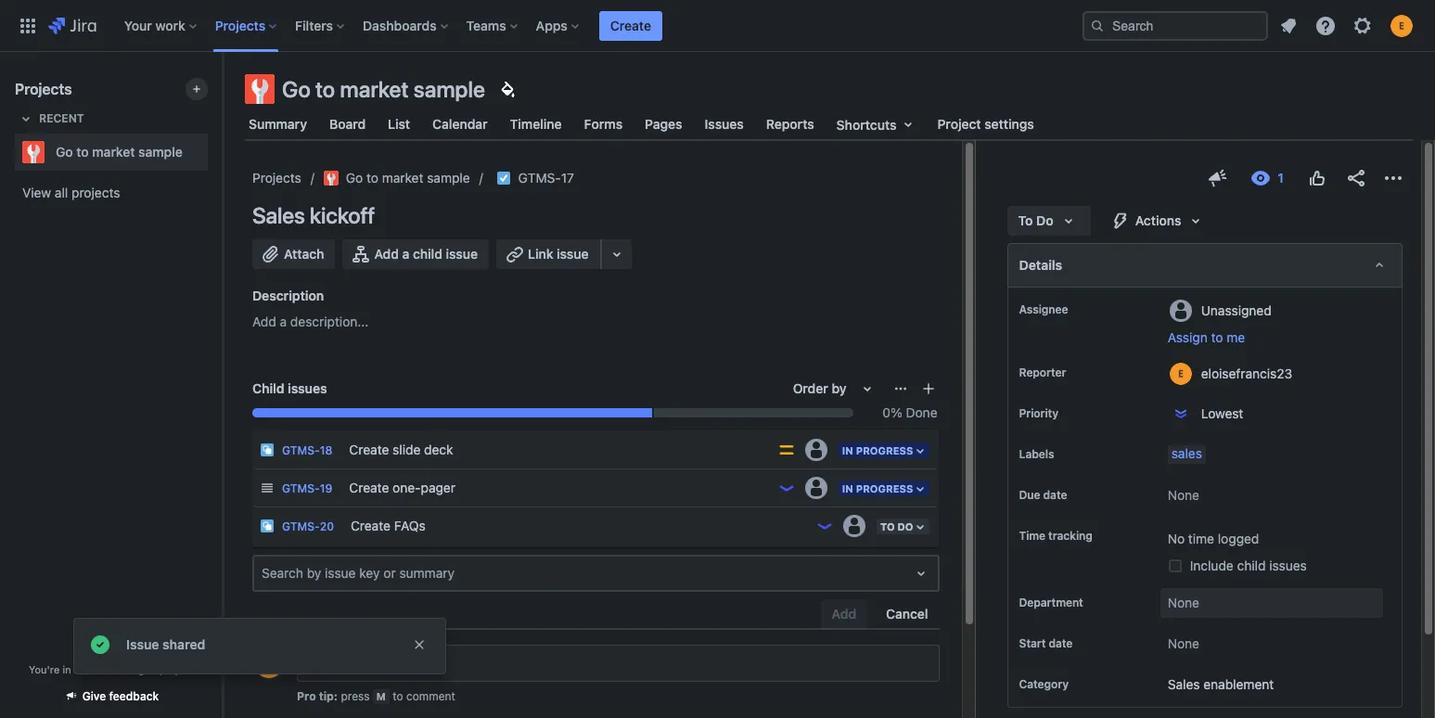 Task type: vqa. For each thing, say whether or not it's contained in the screenshot.
Assign to me button
yes



Task type: locate. For each thing, give the bounding box(es) containing it.
issue left link
[[446, 246, 478, 262]]

0 horizontal spatial issues
[[288, 380, 327, 396]]

search image
[[1090, 18, 1105, 33]]

in progress button right unassigned image
[[837, 479, 931, 498]]

0 vertical spatial sales
[[252, 202, 305, 228]]

to do button up open "icon"
[[875, 517, 931, 536]]

team-
[[83, 663, 112, 675]]

2 issue type: sub-task image from the top
[[260, 481, 275, 495]]

time
[[1188, 531, 1215, 546]]

start date
[[1019, 637, 1073, 651]]

gtms-17 link
[[518, 167, 574, 189]]

no
[[1168, 531, 1185, 546]]

tab list
[[234, 108, 1424, 141]]

collapse recent projects image
[[15, 108, 37, 130]]

1 vertical spatial none
[[1168, 595, 1200, 611]]

progress for in progress dropdown button corresponding to "priority: medium" image
[[856, 444, 914, 456]]

project settings
[[938, 116, 1034, 132]]

1 vertical spatial add
[[252, 314, 276, 329]]

forms
[[584, 116, 623, 132]]

2 vertical spatial sample
[[427, 170, 470, 186]]

1 vertical spatial a
[[280, 314, 287, 329]]

1 issue from the left
[[446, 246, 478, 262]]

0 horizontal spatial a
[[74, 663, 80, 675]]

link issue button
[[496, 239, 602, 269]]

attach button
[[252, 239, 335, 269]]

1 horizontal spatial to do
[[1018, 212, 1054, 228]]

1 vertical spatial go to market sample
[[56, 144, 183, 160]]

labels
[[1019, 447, 1054, 461]]

2 vertical spatial market
[[382, 170, 423, 186]]

1 vertical spatial market
[[92, 144, 135, 160]]

progress for in progress dropdown button corresponding to priority: low icon
[[856, 482, 914, 494]]

2 in progress from the top
[[842, 482, 914, 494]]

issue type: sub-task image
[[260, 443, 275, 457], [260, 481, 275, 495]]

go to market sample link down list link
[[324, 167, 470, 189]]

to up board
[[315, 76, 335, 102]]

0 vertical spatial in
[[842, 444, 853, 456]]

0 vertical spatial projects
[[215, 17, 265, 33]]

add a child issue button
[[343, 239, 489, 269]]

market up view all projects link
[[92, 144, 135, 160]]

1 vertical spatial in
[[842, 482, 853, 494]]

issue inside add a child issue button
[[446, 246, 478, 262]]

sales
[[252, 202, 305, 228], [1168, 677, 1200, 692]]

go right the go to market sample image
[[346, 170, 363, 186]]

sample up calendar
[[414, 76, 485, 102]]

issues right child
[[288, 380, 327, 396]]

1 in progress from the top
[[842, 444, 914, 456]]

1 horizontal spatial unassigned image
[[843, 515, 866, 537]]

0 horizontal spatial issue
[[446, 246, 478, 262]]

sample down the calendar link
[[427, 170, 470, 186]]

in progress button down 0
[[837, 441, 931, 460]]

to do
[[1018, 212, 1054, 228], [880, 520, 914, 532]]

work
[[155, 17, 185, 33]]

0 vertical spatial do
[[1037, 212, 1054, 228]]

child issues
[[252, 380, 327, 396]]

tip:
[[319, 689, 338, 703]]

order
[[793, 380, 828, 396]]

priority: low image
[[815, 517, 834, 535]]

0 vertical spatial to do
[[1018, 212, 1054, 228]]

0 vertical spatial none
[[1168, 487, 1200, 503]]

create button
[[599, 11, 662, 40]]

issue actions image
[[893, 381, 908, 396]]

list link
[[384, 108, 414, 141]]

time tracking pin to top. only you can see pinned fields. image
[[1096, 529, 1111, 544]]

0 vertical spatial date
[[1043, 488, 1067, 502]]

description...
[[290, 314, 369, 329]]

menu bar
[[296, 692, 551, 714]]

1 in from the top
[[842, 444, 853, 456]]

date right 'due'
[[1043, 488, 1067, 502]]

3 none from the top
[[1168, 636, 1200, 652]]

set background color image
[[496, 78, 519, 100]]

none
[[1168, 487, 1200, 503], [1168, 595, 1200, 611], [1168, 636, 1200, 652]]

1 vertical spatial do
[[898, 520, 914, 532]]

issue inside link issue button
[[557, 246, 589, 262]]

none down sales link at the bottom of the page
[[1168, 487, 1200, 503]]

date
[[1043, 488, 1067, 502], [1049, 637, 1073, 651]]

to do up "details"
[[1018, 212, 1054, 228]]

date for due date
[[1043, 488, 1067, 502]]

to
[[1018, 212, 1033, 228], [880, 520, 895, 532]]

0 vertical spatial issue type: sub-task image
[[260, 443, 275, 457]]

2 progress from the top
[[856, 482, 914, 494]]

sales link
[[1168, 445, 1206, 464]]

0
[[883, 405, 891, 420]]

add down the description
[[252, 314, 276, 329]]

sales down projects link
[[252, 202, 305, 228]]

unassigned image
[[805, 477, 827, 499]]

0 vertical spatial child
[[413, 246, 443, 262]]

cancel button
[[875, 599, 939, 629]]

1 horizontal spatial a
[[280, 314, 287, 329]]

issue
[[446, 246, 478, 262], [557, 246, 589, 262]]

projects inside dropdown button
[[215, 17, 265, 33]]

projects right work on the top left of the page
[[215, 17, 265, 33]]

unassigned image for in progress
[[805, 439, 827, 461]]

go down recent
[[56, 144, 73, 160]]

success image
[[89, 634, 111, 656]]

1 horizontal spatial go
[[282, 76, 311, 102]]

actions image
[[1382, 167, 1405, 189]]

your work
[[124, 17, 185, 33]]

include
[[1190, 558, 1234, 574]]

1 horizontal spatial child
[[1237, 558, 1266, 574]]

in
[[842, 444, 853, 456], [842, 482, 853, 494]]

unassigned image right "priority: medium" image
[[805, 439, 827, 461]]

to left me
[[1211, 329, 1223, 345]]

go to market sample
[[282, 76, 485, 102], [56, 144, 183, 160], [346, 170, 470, 186]]

0 vertical spatial in progress
[[842, 444, 914, 456]]

priority: medium image
[[777, 441, 796, 459]]

1 horizontal spatial sales
[[1168, 677, 1200, 692]]

0 horizontal spatial unassigned image
[[805, 439, 827, 461]]

2 horizontal spatial go
[[346, 170, 363, 186]]

1 vertical spatial progress
[[856, 482, 914, 494]]

profile image of eloisefrancis23 image
[[254, 649, 284, 678]]

2 vertical spatial go to market sample
[[346, 170, 470, 186]]

apps
[[536, 17, 568, 33]]

0 horizontal spatial go to market sample link
[[15, 134, 200, 171]]

0 vertical spatial unassigned image
[[805, 439, 827, 461]]

2 in from the top
[[842, 482, 853, 494]]

market
[[340, 76, 409, 102], [92, 144, 135, 160], [382, 170, 423, 186]]

2 vertical spatial projects
[[252, 170, 301, 186]]

dashboards
[[363, 17, 437, 33]]

issue type: sub-task image down child
[[260, 443, 275, 457]]

2 vertical spatial a
[[74, 663, 80, 675]]

a inside button
[[402, 246, 410, 262]]

projects up sales kickoff
[[252, 170, 301, 186]]

pages
[[645, 116, 683, 132]]

project
[[160, 663, 194, 675]]

0 horizontal spatial to do
[[880, 520, 914, 532]]

child
[[413, 246, 443, 262], [1237, 558, 1266, 574]]

department
[[1019, 596, 1083, 610]]

to right priority: low image
[[880, 520, 895, 532]]

0 vertical spatial in progress button
[[837, 441, 931, 460]]

1 vertical spatial in progress
[[842, 482, 914, 494]]

0 horizontal spatial go
[[56, 144, 73, 160]]

go to market sample link
[[15, 134, 200, 171], [324, 167, 470, 189]]

do up "details"
[[1037, 212, 1054, 228]]

jira image
[[48, 14, 96, 37], [48, 14, 96, 37]]

sales left enablement
[[1168, 677, 1200, 692]]

1 vertical spatial issues
[[1269, 558, 1307, 574]]

1 progress from the top
[[856, 444, 914, 456]]

issue right link
[[557, 246, 589, 262]]

market down list link
[[382, 170, 423, 186]]

issue type: sub-task image for priority: low icon
[[260, 481, 275, 495]]

assignee
[[1019, 302, 1068, 316]]

go to market sample up view all projects link
[[56, 144, 183, 160]]

0 vertical spatial go
[[282, 76, 311, 102]]

1 vertical spatial to do
[[880, 520, 914, 532]]

category
[[1019, 678, 1069, 692]]

2 vertical spatial go
[[346, 170, 363, 186]]

in progress right unassigned image
[[842, 482, 914, 494]]

1 in progress button from the top
[[837, 441, 931, 460]]

due date
[[1019, 488, 1067, 502]]

0 horizontal spatial sales
[[252, 202, 305, 228]]

0 vertical spatial issues
[[288, 380, 327, 396]]

order by
[[793, 380, 847, 396]]

0 horizontal spatial to do button
[[875, 517, 931, 536]]

1 issue type: sub-task image from the top
[[260, 443, 275, 457]]

go to market sample for go to market sample link to the left
[[56, 144, 183, 160]]

add inside button
[[374, 246, 399, 262]]

0 horizontal spatial do
[[898, 520, 914, 532]]

attach
[[284, 246, 324, 262]]

1 vertical spatial sales
[[1168, 677, 1200, 692]]

to inside button
[[1211, 329, 1223, 345]]

1 vertical spatial date
[[1049, 637, 1073, 651]]

sample up view all projects link
[[138, 144, 183, 160]]

issues right the include
[[1269, 558, 1307, 574]]

progress right unassigned image
[[856, 482, 914, 494]]

details element
[[1007, 243, 1403, 288]]

2 in progress button from the top
[[837, 479, 931, 498]]

1 vertical spatial in progress button
[[837, 479, 931, 498]]

market up list
[[340, 76, 409, 102]]

in progress down 0
[[842, 444, 914, 456]]

2 vertical spatial none
[[1168, 636, 1200, 652]]

0 vertical spatial progress
[[856, 444, 914, 456]]

progress down 0
[[856, 444, 914, 456]]

0 vertical spatial to
[[1018, 212, 1033, 228]]

unassigned image right priority: low image
[[843, 515, 866, 537]]

sample for go to market sample link to the right
[[427, 170, 470, 186]]

feedback
[[109, 689, 159, 703]]

1 horizontal spatial issue
[[557, 246, 589, 262]]

to up "details"
[[1018, 212, 1033, 228]]

link
[[528, 246, 553, 262]]

1 horizontal spatial to do button
[[1007, 206, 1091, 236]]

to do up open "icon"
[[880, 520, 914, 532]]

go
[[282, 76, 311, 102], [56, 144, 73, 160], [346, 170, 363, 186]]

done
[[906, 405, 938, 420]]

priority pin to top. only you can see pinned fields. image
[[1062, 406, 1077, 421]]

unassigned image
[[805, 439, 827, 461], [843, 515, 866, 537]]

teams
[[466, 17, 506, 33]]

sales for sales enablement
[[1168, 677, 1200, 692]]

your work button
[[119, 11, 204, 40]]

1 vertical spatial issue type: sub-task image
[[260, 481, 275, 495]]

to do button
[[1007, 206, 1091, 236], [875, 517, 931, 536]]

0 vertical spatial a
[[402, 246, 410, 262]]

to do button up "details"
[[1007, 206, 1091, 236]]

lowest
[[1201, 405, 1244, 421]]

a for child
[[402, 246, 410, 262]]

list
[[388, 116, 410, 132]]

1 horizontal spatial add
[[374, 246, 399, 262]]

0 horizontal spatial child
[[413, 246, 443, 262]]

none down the include
[[1168, 595, 1200, 611]]

in right "priority: medium" image
[[842, 444, 853, 456]]

me
[[1227, 329, 1245, 345]]

1 vertical spatial unassigned image
[[843, 515, 866, 537]]

reports
[[766, 116, 814, 132]]

2 horizontal spatial a
[[402, 246, 410, 262]]

projects up recent
[[15, 81, 72, 97]]

0 horizontal spatial add
[[252, 314, 276, 329]]

do up open "icon"
[[898, 520, 914, 532]]

2 issue from the left
[[557, 246, 589, 262]]

in right unassigned image
[[842, 482, 853, 494]]

1 vertical spatial sample
[[138, 144, 183, 160]]

activity
[[252, 669, 300, 685]]

issue type: sub-task image up issue type: sub-task image
[[260, 481, 275, 495]]

to
[[315, 76, 335, 102], [76, 144, 89, 160], [366, 170, 379, 186], [1211, 329, 1223, 345], [393, 689, 403, 703]]

0 vertical spatial add
[[374, 246, 399, 262]]

appswitcher icon image
[[17, 14, 39, 37]]

to right "m"
[[393, 689, 403, 703]]

add down the kickoff at left top
[[374, 246, 399, 262]]

banner
[[0, 0, 1435, 52]]

%
[[891, 405, 903, 420]]

apps button
[[530, 11, 586, 40]]

none up sales enablement
[[1168, 636, 1200, 652]]

calendar
[[433, 116, 488, 132]]

go to market sample down list link
[[346, 170, 470, 186]]

1 vertical spatial go
[[56, 144, 73, 160]]

summary
[[249, 116, 307, 132]]

go up summary
[[282, 76, 311, 102]]

date right start in the bottom of the page
[[1049, 637, 1073, 651]]

1 vertical spatial to
[[880, 520, 895, 532]]

go to market sample link up view all projects link
[[15, 134, 200, 171]]

go to market sample up list
[[282, 76, 485, 102]]

shortcuts
[[837, 116, 897, 132]]



Task type: describe. For each thing, give the bounding box(es) containing it.
add for add a child issue
[[374, 246, 399, 262]]

priority
[[1019, 406, 1059, 420]]

vote options: no one has voted for this issue yet. image
[[1306, 167, 1329, 189]]

in for in progress dropdown button corresponding to priority: low icon
[[842, 482, 853, 494]]

go to market sample for go to market sample link to the right
[[346, 170, 470, 186]]

include child issues
[[1190, 558, 1307, 574]]

sample for go to market sample link to the left
[[138, 144, 183, 160]]

1 horizontal spatial issues
[[1269, 558, 1307, 574]]

Add a comment… field
[[297, 645, 939, 682]]

menu bar containing all
[[296, 692, 551, 714]]

create child image
[[921, 381, 936, 396]]

tab list containing summary
[[234, 108, 1424, 141]]

pro tip: press m to comment
[[297, 689, 455, 703]]

comment
[[406, 689, 455, 703]]

in progress for in progress dropdown button corresponding to priority: low icon
[[842, 482, 914, 494]]

in for in progress dropdown button corresponding to "priority: medium" image
[[842, 444, 853, 456]]

1 horizontal spatial do
[[1037, 212, 1054, 228]]

logged
[[1218, 531, 1259, 546]]

teams button
[[461, 11, 525, 40]]

link issue
[[528, 246, 589, 262]]

description
[[252, 288, 324, 303]]

recent
[[39, 111, 84, 125]]

issue shared alert
[[74, 619, 445, 674]]

2 none from the top
[[1168, 595, 1200, 611]]

market for go to market sample link to the left
[[92, 144, 135, 160]]

issue type: sub-task image for "priority: medium" image
[[260, 443, 275, 457]]

unassigned image for to do
[[843, 515, 866, 537]]

you're
[[29, 663, 60, 675]]

0 vertical spatial to do button
[[1007, 206, 1091, 236]]

open image
[[910, 562, 932, 585]]

in progress button for priority: low icon
[[837, 479, 931, 498]]

projects link
[[252, 167, 301, 189]]

1 horizontal spatial to
[[1018, 212, 1033, 228]]

all
[[306, 695, 321, 711]]

all button
[[300, 692, 327, 714]]

assign to me
[[1168, 329, 1245, 345]]

project settings link
[[934, 108, 1038, 141]]

projects
[[71, 185, 120, 200]]

press
[[341, 689, 370, 703]]

0 horizontal spatial to
[[880, 520, 895, 532]]

market for go to market sample link to the right
[[382, 170, 423, 186]]

give feedback
[[82, 689, 159, 703]]

board link
[[326, 108, 369, 141]]

pages link
[[641, 108, 686, 141]]

all
[[55, 185, 68, 200]]

to right the go to market sample image
[[366, 170, 379, 186]]

start
[[1019, 637, 1046, 651]]

issues
[[705, 116, 744, 132]]

comments button
[[334, 692, 412, 714]]

priority: low image
[[777, 479, 796, 497]]

calendar link
[[429, 108, 491, 141]]

in
[[63, 663, 71, 675]]

time tracking
[[1019, 529, 1093, 543]]

your profile and settings image
[[1391, 14, 1413, 37]]

give feedback button
[[53, 681, 170, 712]]

assign to me button
[[1168, 328, 1383, 347]]

view all projects link
[[15, 176, 208, 210]]

cancel
[[886, 606, 928, 622]]

add a child issue
[[374, 246, 478, 262]]

1 vertical spatial child
[[1237, 558, 1266, 574]]

settings
[[985, 116, 1034, 132]]

forms link
[[580, 108, 626, 141]]

due
[[1019, 488, 1041, 502]]

child inside button
[[413, 246, 443, 262]]

history
[[425, 695, 469, 711]]

dashboards button
[[357, 11, 455, 40]]

order by button
[[782, 374, 889, 404]]

project
[[938, 116, 981, 132]]

your
[[124, 17, 152, 33]]

pro
[[297, 689, 316, 703]]

go for go to market sample link to the right
[[346, 170, 363, 186]]

summary link
[[245, 108, 311, 141]]

0 % done
[[883, 405, 938, 420]]

sales
[[1172, 445, 1202, 461]]

enablement
[[1204, 677, 1274, 692]]

a for description...
[[280, 314, 287, 329]]

1 horizontal spatial go to market sample link
[[324, 167, 470, 189]]

sidebar navigation image
[[202, 74, 243, 111]]

actions button
[[1098, 206, 1219, 236]]

view all projects
[[22, 185, 120, 200]]

no time logged
[[1168, 531, 1259, 546]]

0 vertical spatial sample
[[414, 76, 485, 102]]

board
[[329, 116, 366, 132]]

gtms-17
[[518, 170, 574, 186]]

timeline link
[[506, 108, 566, 141]]

timeline
[[510, 116, 562, 132]]

give
[[82, 689, 106, 703]]

help image
[[1315, 14, 1337, 37]]

sales enablement
[[1168, 677, 1274, 692]]

dismiss image
[[412, 637, 427, 652]]

issues link
[[701, 108, 748, 141]]

gtms-
[[518, 170, 561, 186]]

issue type: sub-task image
[[260, 519, 275, 534]]

unassigned
[[1201, 302, 1272, 318]]

give feedback image
[[1207, 167, 1229, 189]]

in progress for in progress dropdown button corresponding to "priority: medium" image
[[842, 444, 914, 456]]

share image
[[1345, 167, 1368, 189]]

add for add a description...
[[252, 314, 276, 329]]

actions
[[1135, 212, 1182, 228]]

reports link
[[762, 108, 818, 141]]

1 none from the top
[[1168, 487, 1200, 503]]

sales kickoff
[[252, 202, 375, 228]]

date for start date
[[1049, 637, 1073, 651]]

projects for the projects dropdown button
[[215, 17, 265, 33]]

time
[[1019, 529, 1046, 543]]

details
[[1019, 257, 1063, 273]]

Search field
[[1083, 11, 1268, 40]]

create project image
[[189, 82, 204, 96]]

go for go to market sample link to the left
[[56, 144, 73, 160]]

to down recent
[[76, 144, 89, 160]]

primary element
[[11, 0, 1083, 51]]

filters
[[295, 17, 333, 33]]

in progress button for "priority: medium" image
[[837, 441, 931, 460]]

reporter
[[1019, 366, 1066, 379]]

1 vertical spatial to do button
[[875, 517, 931, 536]]

issue
[[126, 636, 159, 652]]

1 vertical spatial projects
[[15, 81, 72, 97]]

assignee pin to top. only you can see pinned fields. image
[[1072, 302, 1087, 317]]

history button
[[419, 692, 475, 714]]

shortcuts button
[[833, 108, 923, 141]]

settings image
[[1352, 14, 1374, 37]]

go to market sample image
[[324, 171, 338, 186]]

projects for projects link
[[252, 170, 301, 186]]

child
[[252, 380, 284, 396]]

managed
[[112, 663, 157, 675]]

0 vertical spatial market
[[340, 76, 409, 102]]

create
[[610, 17, 651, 33]]

tracking
[[1049, 529, 1093, 543]]

filters button
[[290, 11, 352, 40]]

banner containing your work
[[0, 0, 1435, 52]]

17
[[561, 170, 574, 186]]

sales for sales kickoff
[[252, 202, 305, 228]]

0 vertical spatial go to market sample
[[282, 76, 485, 102]]

notifications image
[[1278, 14, 1300, 37]]

comments
[[340, 695, 406, 711]]

m
[[377, 690, 386, 702]]



